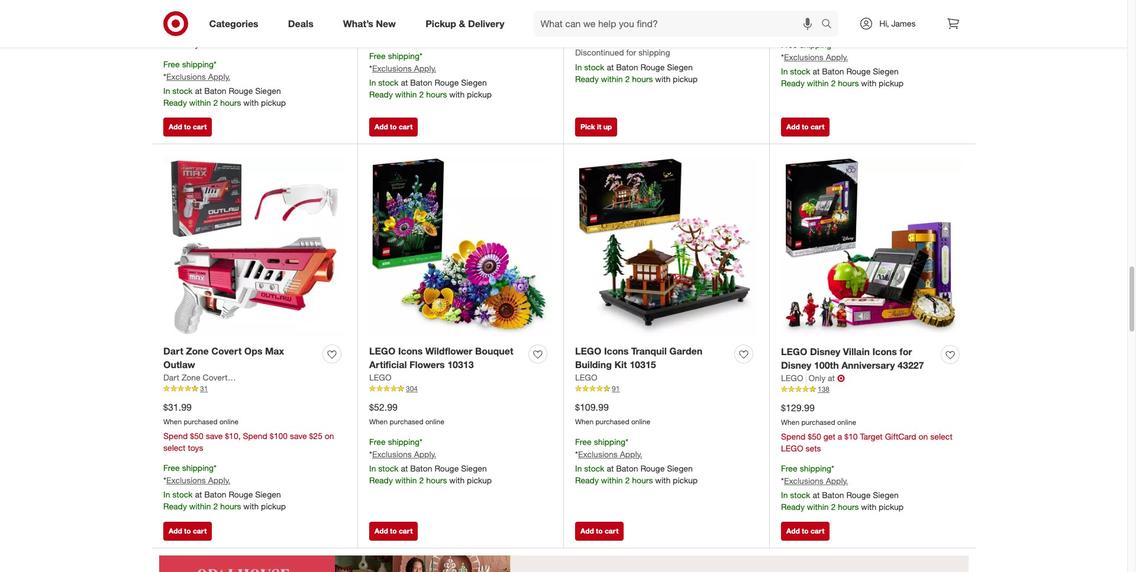 Task type: vqa. For each thing, say whether or not it's contained in the screenshot.
Baton
yes



Task type: describe. For each thing, give the bounding box(es) containing it.
138 link
[[781, 385, 964, 395]]

2 horizontal spatial spend $50 save $10, spend $100 save $25 on select toys
[[781, 8, 952, 30]]

discontinued for shipping in stock at  baton rouge siegen ready within 2 hours with pickup
[[575, 47, 698, 84]]

lego icons wildflower bouquet artificial flowers 10313
[[369, 346, 514, 371]]

up
[[604, 123, 612, 132]]

when for lego icons tranquil garden building kit 10315
[[575, 418, 594, 427]]

purchased for dart zone covert ops max outlaw
[[184, 418, 218, 427]]

91
[[612, 385, 620, 394]]

$31.99
[[163, 402, 192, 414]]

lego disney villain icons for disney 100th anniversary 43227
[[781, 346, 924, 372]]

deals link
[[278, 11, 328, 37]]

artificial
[[369, 359, 407, 371]]

in inside discontinued for shipping in stock at  baton rouge siegen ready within 2 hours with pickup
[[575, 62, 582, 72]]

dart zone covert ops max outlaw
[[163, 346, 284, 371]]

wildflower
[[425, 346, 473, 358]]

select down 'when purchased online'
[[163, 39, 186, 49]]

$52.99 when purchased online
[[369, 402, 445, 427]]

lego icons wildflower bouquet artificial flowers 10313 link
[[369, 345, 524, 372]]

target
[[860, 432, 883, 442]]

delivery
[[468, 18, 505, 29]]

anniversary
[[842, 360, 895, 372]]

$129.99
[[781, 403, 815, 414]]

pickup & delivery
[[426, 18, 505, 29]]

categories
[[209, 18, 259, 29]]

purchased for lego icons wildflower bouquet artificial flowers 10313
[[390, 418, 424, 427]]

purchased inside when purchased online spend $50 save $10, spend $100 save $25 on select toys
[[596, 2, 630, 11]]

31 link
[[163, 384, 346, 395]]

31
[[200, 385, 208, 394]]

within inside discontinued for shipping in stock at  baton rouge siegen ready within 2 hours with pickup
[[601, 74, 623, 84]]

rouge inside discontinued for shipping in stock at  baton rouge siegen ready within 2 hours with pickup
[[641, 62, 665, 72]]

tranquil
[[631, 346, 667, 358]]

outlaw
[[163, 359, 195, 371]]

kit
[[615, 359, 627, 371]]

pickup
[[426, 18, 456, 29]]

villain
[[843, 346, 870, 358]]

$129.99 when purchased online spend $50 get a $10 target giftcard on select lego sets
[[781, 403, 953, 454]]

10315
[[630, 359, 656, 371]]

100th
[[814, 360, 839, 372]]

dart zone covert ops link
[[163, 372, 245, 384]]

ops for dart zone covert ops max outlaw
[[244, 346, 263, 358]]

lego link for building
[[575, 372, 598, 384]]

lego for lego icons tranquil garden building kit 10315
[[575, 346, 602, 358]]

on inside $129.99 when purchased online spend $50 get a $10 target giftcard on select lego sets
[[919, 432, 928, 442]]

$10, down 'when purchased online'
[[225, 27, 241, 37]]

What can we help you find? suggestions appear below search field
[[534, 11, 825, 37]]

when inside when purchased online spend $50 save $10, spend $100 save $25 on select toys
[[575, 2, 594, 11]]

$25 inside $31.99 when purchased online spend $50 save $10, spend $100 save $25 on select toys
[[309, 431, 323, 441]]

select inside $129.99 when purchased online spend $50 get a $10 target giftcard on select lego sets
[[931, 432, 953, 442]]

covert for dart zone covert ops max outlaw
[[211, 346, 242, 358]]

2 inside discontinued for shipping in stock at  baton rouge siegen ready within 2 hours with pickup
[[625, 74, 630, 84]]

lego for building's lego link
[[575, 373, 598, 383]]

0 vertical spatial disney
[[810, 346, 841, 358]]

what's new link
[[333, 11, 411, 37]]

$50 inside when purchased online spend $50 save $10, spend $100 save $25 on select toys
[[602, 15, 615, 25]]

dart for dart zone covert ops
[[163, 373, 179, 383]]

&
[[459, 18, 466, 29]]

lego icons tranquil garden building kit 10315 link
[[575, 345, 730, 372]]

zone for dart zone covert ops
[[182, 373, 200, 383]]

online inside when purchased online spend $50 save $10, spend $100 save $25 on select toys
[[632, 2, 651, 11]]

dart for dart zone covert ops max outlaw
[[163, 346, 183, 358]]

for inside lego disney villain icons for disney 100th anniversary 43227
[[900, 346, 912, 358]]

10313
[[448, 359, 474, 371]]

when purchased online spend $50 save $10, spend $100 save $25 on select toys
[[575, 2, 746, 37]]

icons inside lego disney villain icons for disney 100th anniversary 43227
[[873, 346, 897, 358]]

when for dart zone covert ops max outlaw
[[163, 418, 182, 427]]

$50 inside $129.99 when purchased online spend $50 get a $10 target giftcard on select lego sets
[[808, 432, 821, 442]]

when for lego disney villain icons for disney 100th anniversary 43227
[[781, 418, 800, 427]]

bouquet
[[475, 346, 514, 358]]

only
[[809, 373, 826, 384]]

when purchased online
[[163, 14, 239, 23]]

baton inside discontinued for shipping in stock at  baton rouge siegen ready within 2 hours with pickup
[[616, 62, 638, 72]]

pick it up
[[581, 123, 612, 132]]

discontinued
[[575, 47, 624, 57]]

$31.99 when purchased online spend $50 save $10, spend $100 save $25 on select toys
[[163, 402, 334, 453]]

$50 right new
[[396, 19, 409, 29]]

search
[[816, 19, 845, 31]]

james
[[892, 18, 916, 28]]

$10, up search
[[843, 8, 859, 18]]

siegen inside discontinued for shipping in stock at  baton rouge siegen ready within 2 hours with pickup
[[667, 62, 693, 72]]

$100 inside $31.99 when purchased online spend $50 save $10, spend $100 save $25 on select toys
[[270, 431, 288, 441]]

online for lego icons wildflower bouquet artificial flowers 10313
[[426, 418, 445, 427]]

get
[[824, 432, 836, 442]]

2 horizontal spatial lego link
[[781, 373, 807, 385]]

what's new
[[343, 18, 396, 29]]

lego link for artificial
[[369, 372, 392, 384]]

icons for flowers
[[398, 346, 423, 358]]

$109.99 when purchased online
[[575, 402, 651, 427]]

online for lego disney villain icons for disney 100th anniversary 43227
[[838, 418, 857, 427]]



Task type: locate. For each thing, give the bounding box(es) containing it.
select right giftcard
[[931, 432, 953, 442]]

$10, inside $31.99 when purchased online spend $50 save $10, spend $100 save $25 on select toys
[[225, 431, 241, 441]]

pickup
[[673, 74, 698, 84], [879, 78, 904, 88], [467, 89, 492, 100], [261, 98, 286, 108], [467, 476, 492, 486], [673, 476, 698, 486], [261, 502, 286, 512], [879, 502, 904, 512]]

1 horizontal spatial spend $50 save $10, spend $100 save $25 on select toys
[[369, 19, 540, 41]]

max
[[265, 346, 284, 358]]

$50 down 'when purchased online'
[[190, 27, 204, 37]]

2 horizontal spatial icons
[[873, 346, 897, 358]]

$10, left "&"
[[431, 19, 447, 29]]

toys inside $31.99 when purchased online spend $50 save $10, spend $100 save $25 on select toys
[[188, 443, 203, 453]]

with
[[655, 74, 671, 84], [861, 78, 877, 88], [449, 89, 465, 100], [243, 98, 259, 108], [449, 476, 465, 486], [655, 476, 671, 486], [243, 502, 259, 512], [861, 502, 877, 512]]

select down new
[[369, 31, 392, 41]]

0 horizontal spatial spend $50 save $10, spend $100 save $25 on select toys
[[163, 27, 334, 49]]

toys
[[806, 20, 821, 30], [600, 27, 615, 37], [394, 31, 409, 41], [188, 39, 203, 49], [188, 443, 203, 453]]

exclusions
[[784, 52, 824, 62], [372, 63, 412, 73], [166, 72, 206, 82], [372, 450, 412, 460], [578, 450, 618, 460], [166, 476, 206, 486], [784, 476, 824, 486]]

covert up 31
[[203, 373, 228, 383]]

icons up anniversary
[[873, 346, 897, 358]]

lego up artificial
[[369, 346, 396, 358]]

ops for dart zone covert ops
[[230, 373, 245, 383]]

$10
[[845, 432, 858, 442]]

on inside when purchased online spend $50 save $10, spend $100 save $25 on select toys
[[737, 15, 746, 25]]

icons up flowers
[[398, 346, 423, 358]]

1 vertical spatial covert
[[203, 373, 228, 383]]

dart up outlaw at the left
[[163, 346, 183, 358]]

$100 inside when purchased online spend $50 save $10, spend $100 save $25 on select toys
[[682, 15, 700, 25]]

online for dart zone covert ops max outlaw
[[220, 418, 239, 427]]

lego up building
[[575, 346, 602, 358]]

online inside $31.99 when purchased online spend $50 save $10, spend $100 save $25 on select toys
[[220, 418, 239, 427]]

shipping
[[800, 40, 832, 50], [639, 47, 670, 57], [388, 51, 420, 61], [182, 59, 214, 69], [388, 437, 420, 447], [594, 437, 626, 447], [182, 463, 214, 473], [800, 464, 832, 474]]

$50 inside $31.99 when purchased online spend $50 save $10, spend $100 save $25 on select toys
[[190, 431, 204, 441]]

icons
[[398, 346, 423, 358], [604, 346, 629, 358], [873, 346, 897, 358]]

lego for lego link for artificial
[[369, 373, 392, 383]]

$10, down 31 link
[[225, 431, 241, 441]]

lego inside $129.99 when purchased online spend $50 get a $10 target giftcard on select lego sets
[[781, 444, 804, 454]]

covert
[[211, 346, 242, 358], [203, 373, 228, 383]]

add
[[169, 123, 182, 132], [375, 123, 388, 132], [787, 123, 800, 132], [169, 527, 182, 536], [375, 527, 388, 536], [581, 527, 594, 536], [787, 527, 800, 536]]

online inside $129.99 when purchased online spend $50 get a $10 target giftcard on select lego sets
[[838, 418, 857, 427]]

pick
[[581, 123, 595, 132]]

lego icons tranquil garden building kit 10315
[[575, 346, 703, 371]]

when inside $52.99 when purchased online
[[369, 418, 388, 427]]

giftcard
[[885, 432, 917, 442]]

1 horizontal spatial for
[[900, 346, 912, 358]]

$25
[[927, 8, 941, 18], [721, 15, 735, 25], [515, 19, 529, 29], [309, 27, 323, 37], [309, 431, 323, 441]]

select inside when purchased online spend $50 save $10, spend $100 save $25 on select toys
[[575, 27, 598, 37]]

ops down dart zone covert ops max outlaw link on the left bottom of page
[[230, 373, 245, 383]]

dart down outlaw at the left
[[163, 373, 179, 383]]

0 vertical spatial covert
[[211, 346, 242, 358]]

lego for lego icons wildflower bouquet artificial flowers 10313
[[369, 346, 396, 358]]

disney up lego only at ¬
[[781, 360, 812, 372]]

138
[[818, 385, 830, 394]]

91 link
[[575, 384, 758, 395]]

lego link left 'only'
[[781, 373, 807, 385]]

deals
[[288, 18, 314, 29]]

$50 up discontinued at the top
[[602, 15, 615, 25]]

dart inside dart zone covert ops max outlaw
[[163, 346, 183, 358]]

2
[[625, 74, 630, 84], [831, 78, 836, 88], [419, 89, 424, 100], [213, 98, 218, 108], [419, 476, 424, 486], [625, 476, 630, 486], [213, 502, 218, 512], [831, 502, 836, 512]]

what's
[[343, 18, 373, 29]]

zone for dart zone covert ops max outlaw
[[186, 346, 209, 358]]

dart
[[163, 346, 183, 358], [163, 373, 179, 383]]

free
[[781, 40, 798, 50], [369, 51, 386, 61], [163, 59, 180, 69], [369, 437, 386, 447], [575, 437, 592, 447], [163, 463, 180, 473], [781, 464, 798, 474]]

lego icons tranquil garden building kit 10315 image
[[575, 156, 758, 338], [575, 156, 758, 338]]

online
[[632, 2, 651, 11], [220, 14, 239, 23], [220, 418, 239, 427], [426, 418, 445, 427], [632, 418, 651, 427], [838, 418, 857, 427]]

purchased for lego icons tranquil garden building kit 10315
[[596, 418, 630, 427]]

lego link down artificial
[[369, 372, 392, 384]]

it
[[597, 123, 602, 132]]

icons up kit
[[604, 346, 629, 358]]

online inside $109.99 when purchased online
[[632, 418, 651, 427]]

a
[[838, 432, 842, 442]]

zone up 31
[[182, 373, 200, 383]]

lego down artificial
[[369, 373, 392, 383]]

1 horizontal spatial icons
[[604, 346, 629, 358]]

rouge
[[641, 62, 665, 72], [847, 66, 871, 76], [435, 78, 459, 88], [229, 86, 253, 96], [435, 464, 459, 474], [641, 464, 665, 474], [229, 490, 253, 500], [847, 490, 871, 501]]

¬
[[838, 373, 845, 385]]

lego for lego disney villain icons for disney 100th anniversary 43227
[[781, 346, 808, 358]]

when
[[575, 2, 594, 11], [163, 14, 182, 23], [163, 418, 182, 427], [369, 418, 388, 427], [575, 418, 594, 427], [781, 418, 800, 427]]

1 vertical spatial zone
[[182, 373, 200, 383]]

lego disney villain icons for disney 100th anniversary 43227 link
[[781, 346, 936, 373]]

304 link
[[369, 384, 552, 395]]

search button
[[816, 11, 845, 39]]

purchased for lego disney villain icons for disney 100th anniversary 43227
[[802, 418, 836, 427]]

0 vertical spatial zone
[[186, 346, 209, 358]]

lego disney villain icons for disney 100th anniversary 43227 image
[[781, 156, 964, 339], [781, 156, 964, 339]]

*
[[832, 40, 835, 50], [420, 51, 423, 61], [781, 52, 784, 62], [214, 59, 217, 69], [369, 63, 372, 73], [163, 72, 166, 82], [420, 437, 423, 447], [626, 437, 629, 447], [369, 450, 372, 460], [575, 450, 578, 460], [214, 463, 217, 473], [832, 464, 835, 474], [163, 476, 166, 486], [781, 476, 784, 486]]

$50
[[808, 8, 821, 18], [602, 15, 615, 25], [396, 19, 409, 29], [190, 27, 204, 37], [190, 431, 204, 441], [808, 432, 821, 442]]

0 vertical spatial for
[[626, 47, 636, 57]]

spend inside $129.99 when purchased online spend $50 get a $10 target giftcard on select lego sets
[[781, 432, 806, 442]]

at inside lego only at ¬
[[828, 373, 835, 384]]

covert inside dart zone covert ops max outlaw
[[211, 346, 242, 358]]

lego link
[[369, 372, 392, 384], [575, 372, 598, 384], [781, 373, 807, 385]]

add to cart
[[169, 123, 207, 132], [375, 123, 413, 132], [787, 123, 825, 132], [169, 527, 207, 536], [375, 527, 413, 536], [581, 527, 619, 536], [787, 527, 825, 536]]

0 horizontal spatial icons
[[398, 346, 423, 358]]

when for lego icons wildflower bouquet artificial flowers 10313
[[369, 418, 388, 427]]

disney up 100th
[[810, 346, 841, 358]]

select inside $31.99 when purchased online spend $50 save $10, spend $100 save $25 on select toys
[[163, 443, 186, 453]]

dart zone covert ops max outlaw image
[[163, 156, 346, 338], [163, 156, 346, 338]]

$50 up search
[[808, 8, 821, 18]]

on inside $31.99 when purchased online spend $50 save $10, spend $100 save $25 on select toys
[[325, 431, 334, 441]]

icons inside the lego icons wildflower bouquet artificial flowers 10313
[[398, 346, 423, 358]]

0 vertical spatial ops
[[244, 346, 263, 358]]

hi,
[[880, 18, 889, 28]]

$10, inside when purchased online spend $50 save $10, spend $100 save $25 on select toys
[[637, 15, 653, 25]]

304
[[406, 385, 418, 394]]

online inside $52.99 when purchased online
[[426, 418, 445, 427]]

$109.99
[[575, 402, 609, 414]]

covert for dart zone covert ops
[[203, 373, 228, 383]]

purchased inside $52.99 when purchased online
[[390, 418, 424, 427]]

online for lego icons tranquil garden building kit 10315
[[632, 418, 651, 427]]

new
[[376, 18, 396, 29]]

icons for kit
[[604, 346, 629, 358]]

$25 inside when purchased online spend $50 save $10, spend $100 save $25 on select toys
[[721, 15, 735, 25]]

$10, up discontinued for shipping in stock at  baton rouge siegen ready within 2 hours with pickup
[[637, 15, 653, 25]]

when inside $129.99 when purchased online spend $50 get a $10 target giftcard on select lego sets
[[781, 418, 800, 427]]

building
[[575, 359, 612, 371]]

for right discontinued at the top
[[626, 47, 636, 57]]

dart zone covert ops
[[163, 373, 245, 383]]

0 vertical spatial dart
[[163, 346, 183, 358]]

pickup inside discontinued for shipping in stock at  baton rouge siegen ready within 2 hours with pickup
[[673, 74, 698, 84]]

zone up outlaw at the left
[[186, 346, 209, 358]]

flowers
[[410, 359, 445, 371]]

toys inside when purchased online spend $50 save $10, spend $100 save $25 on select toys
[[600, 27, 615, 37]]

lego
[[369, 346, 396, 358], [575, 346, 602, 358], [781, 346, 808, 358], [369, 373, 392, 383], [575, 373, 598, 383], [781, 373, 804, 384], [781, 444, 804, 454]]

$50 down $31.99
[[190, 431, 204, 441]]

covert up dart zone covert ops
[[211, 346, 242, 358]]

baton
[[616, 62, 638, 72], [822, 66, 844, 76], [410, 78, 432, 88], [204, 86, 226, 96], [410, 464, 432, 474], [616, 464, 638, 474], [204, 490, 226, 500], [822, 490, 844, 501]]

icons inside lego icons tranquil garden building kit 10315
[[604, 346, 629, 358]]

0 horizontal spatial for
[[626, 47, 636, 57]]

purchased inside $109.99 when purchased online
[[596, 418, 630, 427]]

lego inside lego disney villain icons for disney 100th anniversary 43227
[[781, 346, 808, 358]]

on
[[943, 8, 952, 18], [737, 15, 746, 25], [531, 19, 540, 29], [325, 27, 334, 37], [325, 431, 334, 441], [919, 432, 928, 442]]

43227
[[898, 360, 924, 372]]

zone
[[186, 346, 209, 358], [182, 373, 200, 383]]

1 vertical spatial ops
[[230, 373, 245, 383]]

ready inside discontinued for shipping in stock at  baton rouge siegen ready within 2 hours with pickup
[[575, 74, 599, 84]]

stock inside discontinued for shipping in stock at  baton rouge siegen ready within 2 hours with pickup
[[584, 62, 605, 72]]

select up discontinued at the top
[[575, 27, 598, 37]]

spend
[[781, 8, 806, 18], [861, 8, 885, 18], [575, 15, 600, 25], [655, 15, 679, 25], [369, 19, 394, 29], [449, 19, 473, 29], [163, 27, 188, 37], [243, 27, 267, 37], [163, 431, 188, 441], [243, 431, 267, 441], [781, 432, 806, 442]]

for inside discontinued for shipping in stock at  baton rouge siegen ready within 2 hours with pickup
[[626, 47, 636, 57]]

0 horizontal spatial lego link
[[369, 372, 392, 384]]

1 vertical spatial dart
[[163, 373, 179, 383]]

$10,
[[843, 8, 859, 18], [637, 15, 653, 25], [431, 19, 447, 29], [225, 27, 241, 37], [225, 431, 241, 441]]

purchased inside $31.99 when purchased online spend $50 save $10, spend $100 save $25 on select toys
[[184, 418, 218, 427]]

lego left 'only'
[[781, 373, 804, 384]]

2 dart from the top
[[163, 373, 179, 383]]

$100
[[888, 8, 906, 18], [682, 15, 700, 25], [476, 19, 494, 29], [270, 27, 288, 37], [270, 431, 288, 441]]

select left search button
[[781, 20, 804, 30]]

stock
[[584, 62, 605, 72], [790, 66, 811, 76], [378, 78, 399, 88], [172, 86, 193, 96], [378, 464, 399, 474], [584, 464, 605, 474], [172, 490, 193, 500], [790, 490, 811, 501]]

siegen
[[667, 62, 693, 72], [873, 66, 899, 76], [461, 78, 487, 88], [255, 86, 281, 96], [461, 464, 487, 474], [667, 464, 693, 474], [255, 490, 281, 500], [873, 490, 899, 501]]

hi, james
[[880, 18, 916, 28]]

$52.99
[[369, 402, 398, 414]]

hours inside discontinued for shipping in stock at  baton rouge siegen ready within 2 hours with pickup
[[632, 74, 653, 84]]

disney
[[810, 346, 841, 358], [781, 360, 812, 372]]

ops inside dart zone covert ops max outlaw
[[244, 346, 263, 358]]

lego inside the lego icons wildflower bouquet artificial flowers 10313
[[369, 346, 396, 358]]

hours
[[632, 74, 653, 84], [838, 78, 859, 88], [426, 89, 447, 100], [220, 98, 241, 108], [426, 476, 447, 486], [632, 476, 653, 486], [220, 502, 241, 512], [838, 502, 859, 512]]

when inside $109.99 when purchased online
[[575, 418, 594, 427]]

advertisement region
[[152, 556, 976, 573]]

lego inside lego only at ¬
[[781, 373, 804, 384]]

pickup & delivery link
[[416, 11, 519, 37]]

categories link
[[199, 11, 273, 37]]

lego left sets
[[781, 444, 804, 454]]

purchased inside $129.99 when purchased online spend $50 get a $10 target giftcard on select lego sets
[[802, 418, 836, 427]]

shipping inside discontinued for shipping in stock at  baton rouge siegen ready within 2 hours with pickup
[[639, 47, 670, 57]]

lego inside lego icons tranquil garden building kit 10315
[[575, 346, 602, 358]]

ops left max
[[244, 346, 263, 358]]

1 vertical spatial for
[[900, 346, 912, 358]]

1 vertical spatial disney
[[781, 360, 812, 372]]

lego link down building
[[575, 372, 598, 384]]

add to cart button
[[163, 118, 212, 137], [369, 118, 418, 137], [781, 118, 830, 137], [163, 523, 212, 542], [369, 523, 418, 542], [575, 523, 624, 542], [781, 523, 830, 542]]

free shipping * * exclusions apply. in stock at  baton rouge siegen ready within 2 hours with pickup
[[781, 40, 904, 88], [369, 51, 492, 100], [163, 59, 286, 108], [369, 437, 492, 486], [575, 437, 698, 486], [163, 463, 286, 512], [781, 464, 904, 512]]

1 horizontal spatial lego link
[[575, 372, 598, 384]]

to
[[184, 123, 191, 132], [390, 123, 397, 132], [802, 123, 809, 132], [184, 527, 191, 536], [390, 527, 397, 536], [596, 527, 603, 536], [802, 527, 809, 536]]

1 dart from the top
[[163, 346, 183, 358]]

select down $31.99
[[163, 443, 186, 453]]

lego icons wildflower bouquet artificial flowers 10313 image
[[369, 156, 552, 338], [369, 156, 552, 338]]

lego down building
[[575, 373, 598, 383]]

pick it up button
[[575, 118, 617, 137]]

dart zone covert ops max outlaw link
[[163, 345, 318, 372]]

with inside discontinued for shipping in stock at  baton rouge siegen ready within 2 hours with pickup
[[655, 74, 671, 84]]

spend $50 save $10, spend $100 save $25 on select toys
[[781, 8, 952, 30], [369, 19, 540, 41], [163, 27, 334, 49]]

zone inside dart zone covert ops max outlaw
[[186, 346, 209, 358]]

$50 up sets
[[808, 432, 821, 442]]

lego up lego only at ¬
[[781, 346, 808, 358]]

cart
[[193, 123, 207, 132], [399, 123, 413, 132], [811, 123, 825, 132], [193, 527, 207, 536], [399, 527, 413, 536], [605, 527, 619, 536], [811, 527, 825, 536]]

for up 43227
[[900, 346, 912, 358]]

select
[[781, 20, 804, 30], [575, 27, 598, 37], [369, 31, 392, 41], [163, 39, 186, 49], [931, 432, 953, 442], [163, 443, 186, 453]]

garden
[[670, 346, 703, 358]]

at inside discontinued for shipping in stock at  baton rouge siegen ready within 2 hours with pickup
[[607, 62, 614, 72]]

when inside $31.99 when purchased online spend $50 save $10, spend $100 save $25 on select toys
[[163, 418, 182, 427]]

sets
[[806, 444, 821, 454]]

purchased
[[596, 2, 630, 11], [184, 14, 218, 23], [184, 418, 218, 427], [390, 418, 424, 427], [596, 418, 630, 427], [802, 418, 836, 427]]

lego only at ¬
[[781, 373, 845, 385]]



